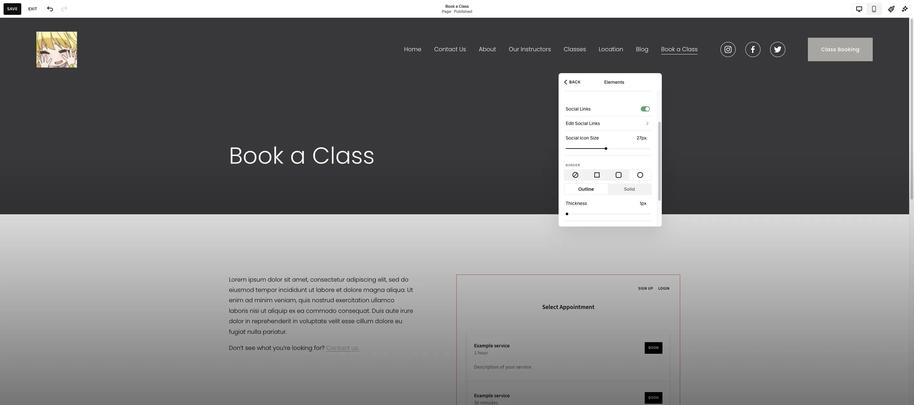 Task type: vqa. For each thing, say whether or not it's contained in the screenshot.
"1"
no



Task type: describe. For each thing, give the bounding box(es) containing it.
icon
[[580, 135, 589, 141]]

class for book a class
[[39, 168, 50, 173]]

these pages are public unless they're disabled or password-protected, but they don't appear in the navigation. search engines can also discover them.
[[11, 202, 96, 223]]

tools
[[29, 299, 40, 305]]

learn more link
[[39, 218, 59, 223]]

them.
[[27, 218, 38, 223]]

Thickness text field
[[640, 200, 648, 207]]

Social Icon Size range field
[[566, 142, 650, 156]]

3 icon image from the left
[[616, 172, 623, 179]]

published
[[454, 9, 473, 14]]

border
[[566, 164, 581, 167]]

appear
[[81, 208, 94, 212]]

book for book a class page · published
[[446, 4, 455, 9]]

back button
[[563, 75, 583, 89]]

website tools
[[11, 299, 40, 305]]

public
[[42, 202, 53, 207]]

1 vertical spatial links
[[589, 121, 600, 127]]

edit social links
[[566, 121, 600, 127]]

exit
[[28, 6, 37, 11]]

also
[[80, 213, 87, 218]]

learn more
[[39, 218, 59, 223]]

exit button
[[25, 3, 41, 15]]

navigation.
[[22, 213, 42, 218]]

home for home
[[12, 12, 25, 16]]

back
[[570, 80, 581, 84]]

4 icon image from the left
[[637, 172, 644, 179]]

version 7.1
[[11, 317, 29, 321]]

is
[[55, 235, 58, 239]]

size
[[591, 135, 599, 141]]

1 icon image from the left
[[572, 172, 579, 179]]

save
[[7, 6, 18, 11]]

Thickness range field
[[566, 207, 650, 221]]

thickness
[[566, 201, 587, 207]]

·
[[452, 9, 453, 14]]

linked for not linked is empty
[[43, 235, 54, 239]]

demo
[[38, 69, 50, 74]]

are
[[35, 202, 41, 207]]

these
[[11, 202, 22, 207]]

a for book a class page · published
[[456, 4, 458, 9]]

website tools button
[[11, 295, 95, 309]]

system pages
[[11, 285, 41, 290]]

class for book a class page · published
[[459, 4, 469, 9]]

outline
[[579, 187, 594, 192]]

discover
[[11, 218, 26, 223]]

save button
[[4, 3, 21, 15]]

0 vertical spatial pages
[[11, 30, 37, 41]]

home button
[[0, 7, 32, 21]]

0 vertical spatial tab list
[[852, 4, 882, 14]]

or
[[11, 208, 14, 212]]

they
[[62, 208, 70, 212]]

add a new page to the "not linked" navigation group image
[[79, 188, 86, 195]]

don't
[[71, 208, 80, 212]]

utilities
[[11, 272, 29, 278]]

solid
[[625, 187, 635, 192]]

social for icon
[[566, 135, 579, 141]]

main
[[11, 54, 23, 60]]

2 icon image from the left
[[594, 172, 601, 179]]

learn
[[39, 218, 49, 223]]

pages inside button
[[28, 285, 41, 290]]

not for not linked is empty
[[36, 235, 42, 239]]

can
[[72, 213, 79, 218]]

7.1
[[25, 317, 29, 321]]

home for home demo
[[23, 68, 36, 74]]

website
[[11, 299, 28, 305]]

book a class
[[23, 168, 50, 173]]

0 vertical spatial links
[[580, 106, 591, 112]]



Task type: locate. For each thing, give the bounding box(es) containing it.
0 horizontal spatial not
[[11, 188, 20, 195]]

linked for not linked
[[21, 188, 37, 195]]

empty
[[59, 235, 69, 239]]

outline button
[[565, 184, 608, 195]]

linked left is
[[43, 235, 54, 239]]

disabled
[[81, 202, 96, 207]]

linked
[[21, 188, 37, 195], [43, 235, 54, 239]]

they're
[[67, 202, 80, 207]]

not linked
[[11, 188, 37, 195]]

linked up pages
[[21, 188, 37, 195]]

social icon size
[[566, 135, 599, 141]]

in
[[11, 213, 14, 218]]

book a class page · published
[[442, 4, 473, 14]]

home
[[12, 12, 25, 16], [23, 68, 36, 74]]

pages up main navigation
[[11, 30, 37, 41]]

1 vertical spatial not
[[36, 235, 42, 239]]

book a class button
[[0, 163, 106, 178]]

system
[[11, 285, 26, 290]]

a
[[456, 4, 458, 9], [35, 168, 37, 173]]

2 vertical spatial social
[[566, 135, 579, 141]]

1 vertical spatial social
[[575, 121, 588, 127]]

not for not linked
[[11, 188, 20, 195]]

social
[[566, 106, 579, 112], [575, 121, 588, 127], [566, 135, 579, 141]]

0 vertical spatial social
[[566, 106, 579, 112]]

0 horizontal spatial class
[[39, 168, 50, 173]]

1 horizontal spatial linked
[[43, 235, 54, 239]]

0 vertical spatial class
[[459, 4, 469, 9]]

pages
[[11, 30, 37, 41], [28, 285, 41, 290]]

page
[[442, 9, 451, 14]]

links up size
[[589, 121, 600, 127]]

book inside book a class page · published
[[446, 4, 455, 9]]

not left is
[[36, 235, 42, 239]]

links up edit social links
[[580, 106, 591, 112]]

tab list
[[852, 4, 882, 14], [565, 170, 652, 180], [565, 184, 652, 195]]

system pages button
[[11, 280, 95, 295]]

edit
[[566, 121, 574, 127]]

home down main navigation
[[23, 68, 36, 74]]

1 vertical spatial tab list
[[565, 170, 652, 180]]

2 vertical spatial tab list
[[565, 184, 652, 195]]

0 vertical spatial book
[[446, 4, 455, 9]]

version
[[11, 317, 24, 321]]

elements
[[605, 79, 625, 85]]

search
[[43, 213, 55, 218]]

social right edit
[[575, 121, 588, 127]]

0 vertical spatial a
[[456, 4, 458, 9]]

home down the save
[[12, 12, 25, 16]]

pages up tools
[[28, 285, 41, 290]]

social links
[[566, 106, 591, 112]]

book up '·' on the top left of the page
[[446, 4, 455, 9]]

but
[[55, 208, 61, 212]]

main navigation
[[11, 54, 51, 60]]

not
[[11, 188, 20, 195], [36, 235, 42, 239]]

Social Links checkbox
[[646, 107, 650, 111]]

navigation
[[24, 54, 51, 60]]

1 vertical spatial home
[[23, 68, 36, 74]]

1 horizontal spatial book
[[446, 4, 455, 9]]

1 horizontal spatial not
[[36, 235, 42, 239]]

1 horizontal spatial a
[[456, 4, 458, 9]]

book for book a class
[[23, 168, 34, 173]]

1 vertical spatial book
[[23, 168, 34, 173]]

home inside button
[[12, 12, 25, 16]]

a inside book a class page · published
[[456, 4, 458, 9]]

unless
[[54, 202, 66, 207]]

solid button
[[608, 184, 652, 195]]

0 horizontal spatial book
[[23, 168, 34, 173]]

0 vertical spatial linked
[[21, 188, 37, 195]]

1 vertical spatial linked
[[43, 235, 54, 239]]

1 vertical spatial class
[[39, 168, 50, 173]]

book up not linked
[[23, 168, 34, 173]]

engines
[[56, 213, 71, 218]]

a up not linked
[[35, 168, 37, 173]]

links
[[580, 106, 591, 112], [589, 121, 600, 127]]

home demo
[[23, 68, 50, 74]]

0 vertical spatial home
[[12, 12, 25, 16]]

0 horizontal spatial linked
[[21, 188, 37, 195]]

social up edit
[[566, 106, 579, 112]]

icon image
[[572, 172, 579, 179], [594, 172, 601, 179], [616, 172, 623, 179], [637, 172, 644, 179]]

social for links
[[566, 106, 579, 112]]

tab list containing outline
[[565, 184, 652, 195]]

protected,
[[35, 208, 54, 212]]

a up published
[[456, 4, 458, 9]]

not linked is empty
[[36, 235, 69, 239]]

not up these
[[11, 188, 20, 195]]

0 horizontal spatial a
[[35, 168, 37, 173]]

more
[[50, 218, 59, 223]]

class inside book a class page · published
[[459, 4, 469, 9]]

book
[[446, 4, 455, 9], [23, 168, 34, 173]]

pages
[[23, 202, 34, 207]]

book inside button
[[23, 168, 34, 173]]

1 horizontal spatial class
[[459, 4, 469, 9]]

the
[[15, 213, 21, 218]]

a for book a class
[[35, 168, 37, 173]]

class
[[459, 4, 469, 9], [39, 168, 50, 173]]

0 vertical spatial not
[[11, 188, 20, 195]]

1 vertical spatial pages
[[28, 285, 41, 290]]

1 vertical spatial a
[[35, 168, 37, 173]]

class inside the book a class button
[[39, 168, 50, 173]]

a inside button
[[35, 168, 37, 173]]

password-
[[15, 208, 35, 212]]

social left icon
[[566, 135, 579, 141]]

Social Icon Size text field
[[637, 135, 648, 142]]



